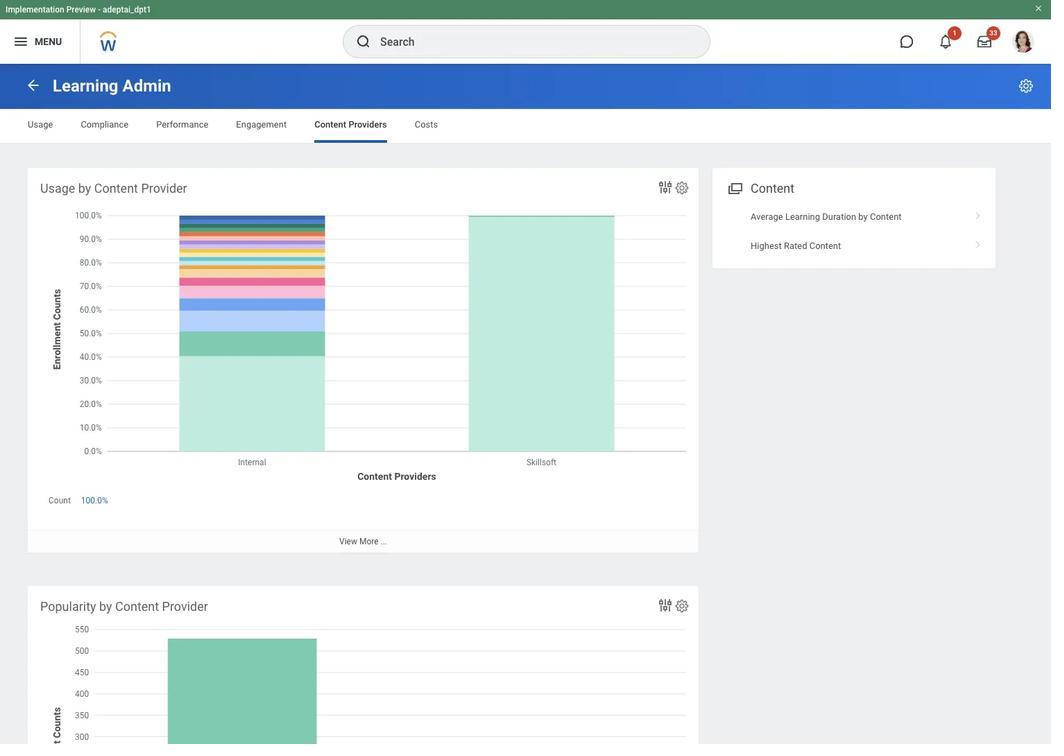 Task type: vqa. For each thing, say whether or not it's contained in the screenshot.
'Provider' inside the Popularity by Content Provider element
yes



Task type: locate. For each thing, give the bounding box(es) containing it.
list inside learning admin main content
[[713, 203, 996, 260]]

costs
[[415, 119, 438, 130]]

by for usage by content provider
[[78, 181, 91, 196]]

content
[[314, 119, 346, 130], [94, 181, 138, 196], [751, 181, 794, 196], [870, 212, 902, 222], [809, 240, 841, 251], [115, 599, 159, 614]]

by right the duration
[[858, 212, 868, 222]]

chevron right image
[[969, 207, 987, 221], [969, 236, 987, 249]]

chevron right image inside 'average learning duration by content' link
[[969, 207, 987, 221]]

providers
[[349, 119, 387, 130]]

0 vertical spatial usage
[[28, 119, 53, 130]]

adeptai_dpt1
[[103, 5, 151, 15]]

usage for usage by content provider
[[40, 181, 75, 196]]

justify image
[[12, 33, 29, 50]]

usage for usage
[[28, 119, 53, 130]]

by for popularity by content provider
[[99, 599, 112, 614]]

usage
[[28, 119, 53, 130], [40, 181, 75, 196]]

menu button
[[0, 19, 80, 64]]

learning up compliance
[[53, 76, 118, 96]]

popularity by content provider element
[[28, 586, 699, 744]]

tab list containing usage
[[14, 110, 1037, 143]]

list
[[713, 203, 996, 260]]

compliance
[[81, 119, 128, 130]]

popularity
[[40, 599, 96, 614]]

admin
[[122, 76, 171, 96]]

count
[[49, 496, 71, 506]]

2 horizontal spatial by
[[858, 212, 868, 222]]

by inside popularity by content provider element
[[99, 599, 112, 614]]

chevron right image inside highest rated content link
[[969, 236, 987, 249]]

100.0% button
[[81, 495, 110, 507]]

average learning duration by content link
[[713, 203, 996, 231]]

1 vertical spatial by
[[858, 212, 868, 222]]

duration
[[822, 212, 856, 222]]

learning up highest rated content
[[785, 212, 820, 222]]

inbox large image
[[978, 35, 991, 49]]

by inside usage by content provider element
[[78, 181, 91, 196]]

menu
[[35, 36, 62, 47]]

provider
[[141, 181, 187, 196], [162, 599, 208, 614]]

2 chevron right image from the top
[[969, 236, 987, 249]]

menu banner
[[0, 0, 1051, 64]]

previous page image
[[25, 77, 42, 93]]

tab list
[[14, 110, 1037, 143]]

by down compliance
[[78, 181, 91, 196]]

view more ... link
[[28, 530, 699, 553]]

by right popularity
[[99, 599, 112, 614]]

content down compliance
[[94, 181, 138, 196]]

by
[[78, 181, 91, 196], [858, 212, 868, 222], [99, 599, 112, 614]]

1 vertical spatial chevron right image
[[969, 236, 987, 249]]

configure usage by content provider image
[[674, 180, 690, 196]]

rated
[[784, 240, 807, 251]]

1 vertical spatial provider
[[162, 599, 208, 614]]

2 vertical spatial by
[[99, 599, 112, 614]]

...
[[381, 537, 387, 547]]

0 horizontal spatial by
[[78, 181, 91, 196]]

1 button
[[930, 26, 962, 57]]

0 vertical spatial chevron right image
[[969, 207, 987, 221]]

1 horizontal spatial by
[[99, 599, 112, 614]]

performance
[[156, 119, 208, 130]]

close environment banner image
[[1034, 4, 1043, 12]]

content up average
[[751, 181, 794, 196]]

1 vertical spatial learning
[[785, 212, 820, 222]]

chevron right image for average learning duration by content
[[969, 207, 987, 221]]

0 vertical spatial provider
[[141, 181, 187, 196]]

learning
[[53, 76, 118, 96], [785, 212, 820, 222]]

notifications element
[[1019, 28, 1030, 39]]

1 vertical spatial usage
[[40, 181, 75, 196]]

content down average learning duration by content
[[809, 240, 841, 251]]

learning admin
[[53, 76, 171, 96]]

provider for popularity by content provider
[[162, 599, 208, 614]]

-
[[98, 5, 101, 15]]

0 horizontal spatial learning
[[53, 76, 118, 96]]

profile logan mcneil image
[[1012, 31, 1034, 56]]

menu group image
[[725, 178, 744, 197]]

list containing average learning duration by content
[[713, 203, 996, 260]]

0 vertical spatial by
[[78, 181, 91, 196]]

highest
[[751, 240, 782, 251]]

1 chevron right image from the top
[[969, 207, 987, 221]]



Task type: describe. For each thing, give the bounding box(es) containing it.
popularity by content provider
[[40, 599, 208, 614]]

average learning duration by content
[[751, 212, 902, 222]]

by inside 'average learning duration by content' link
[[858, 212, 868, 222]]

search image
[[355, 33, 372, 50]]

content left providers
[[314, 119, 346, 130]]

implementation
[[6, 5, 64, 15]]

provider for usage by content provider
[[141, 181, 187, 196]]

highest rated content link
[[713, 231, 996, 260]]

configure popularity by content provider image
[[674, 599, 690, 614]]

33 button
[[969, 26, 1000, 57]]

configure and view chart data image
[[657, 179, 674, 196]]

learning admin main content
[[0, 64, 1051, 744]]

tab list inside learning admin main content
[[14, 110, 1037, 143]]

engagement
[[236, 119, 287, 130]]

chevron right image for highest rated content
[[969, 236, 987, 249]]

content providers
[[314, 119, 387, 130]]

Search Workday  search field
[[380, 26, 681, 57]]

notifications large image
[[939, 35, 953, 49]]

view
[[339, 537, 357, 547]]

usage by content provider element
[[28, 168, 699, 553]]

0 vertical spatial learning
[[53, 76, 118, 96]]

content up highest rated content link
[[870, 212, 902, 222]]

33
[[990, 29, 997, 37]]

average
[[751, 212, 783, 222]]

view more ...
[[339, 537, 387, 547]]

highest rated content
[[751, 240, 841, 251]]

100.0%
[[81, 496, 108, 506]]

configure and view chart data image
[[657, 597, 674, 614]]

preview
[[66, 5, 96, 15]]

implementation preview -   adeptai_dpt1
[[6, 5, 151, 15]]

usage by content provider
[[40, 181, 187, 196]]

1 horizontal spatial learning
[[785, 212, 820, 222]]

configure this page image
[[1018, 78, 1034, 94]]

more
[[359, 537, 378, 547]]

1
[[953, 29, 957, 37]]

content right popularity
[[115, 599, 159, 614]]



